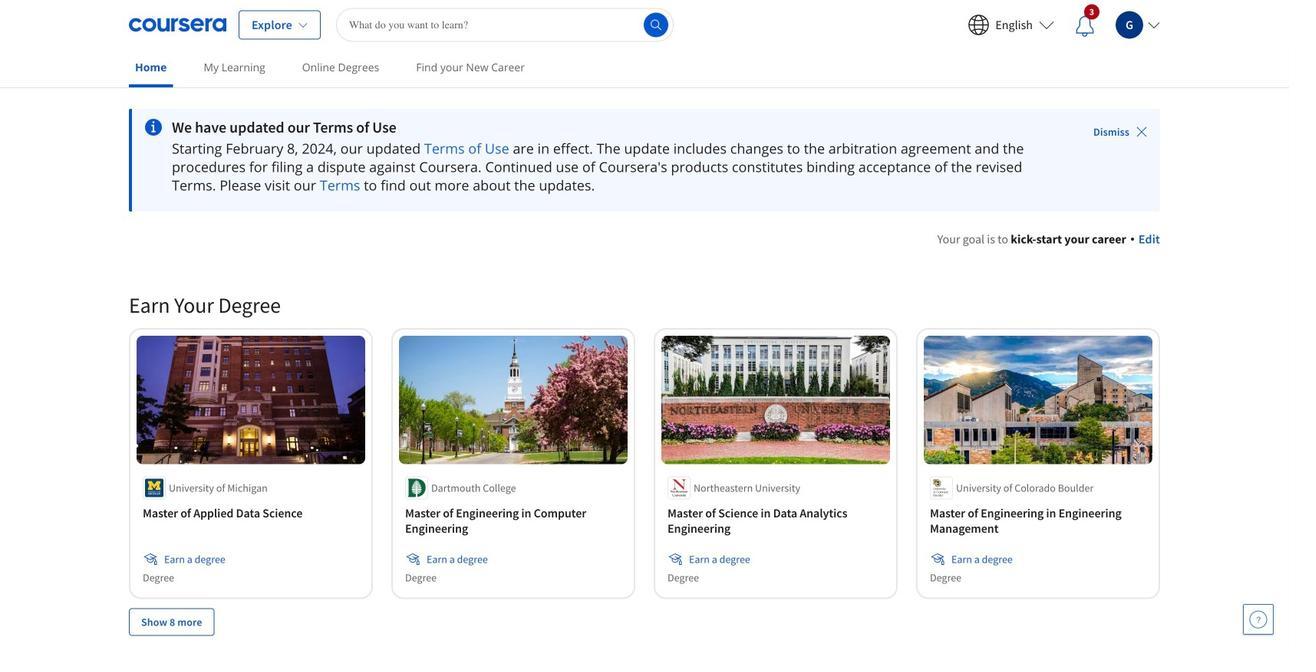 Task type: vqa. For each thing, say whether or not it's contained in the screenshot.
main content
yes



Task type: locate. For each thing, give the bounding box(es) containing it.
What do you want to learn? text field
[[336, 8, 674, 42]]

earn your degree collection element
[[120, 267, 1169, 651]]

main content
[[0, 90, 1289, 651]]

None search field
[[336, 8, 674, 42]]

coursera image
[[129, 13, 226, 37]]



Task type: describe. For each thing, give the bounding box(es) containing it.
information: we have updated our terms of use element
[[172, 118, 1051, 137]]

help center image
[[1249, 611, 1268, 629]]



